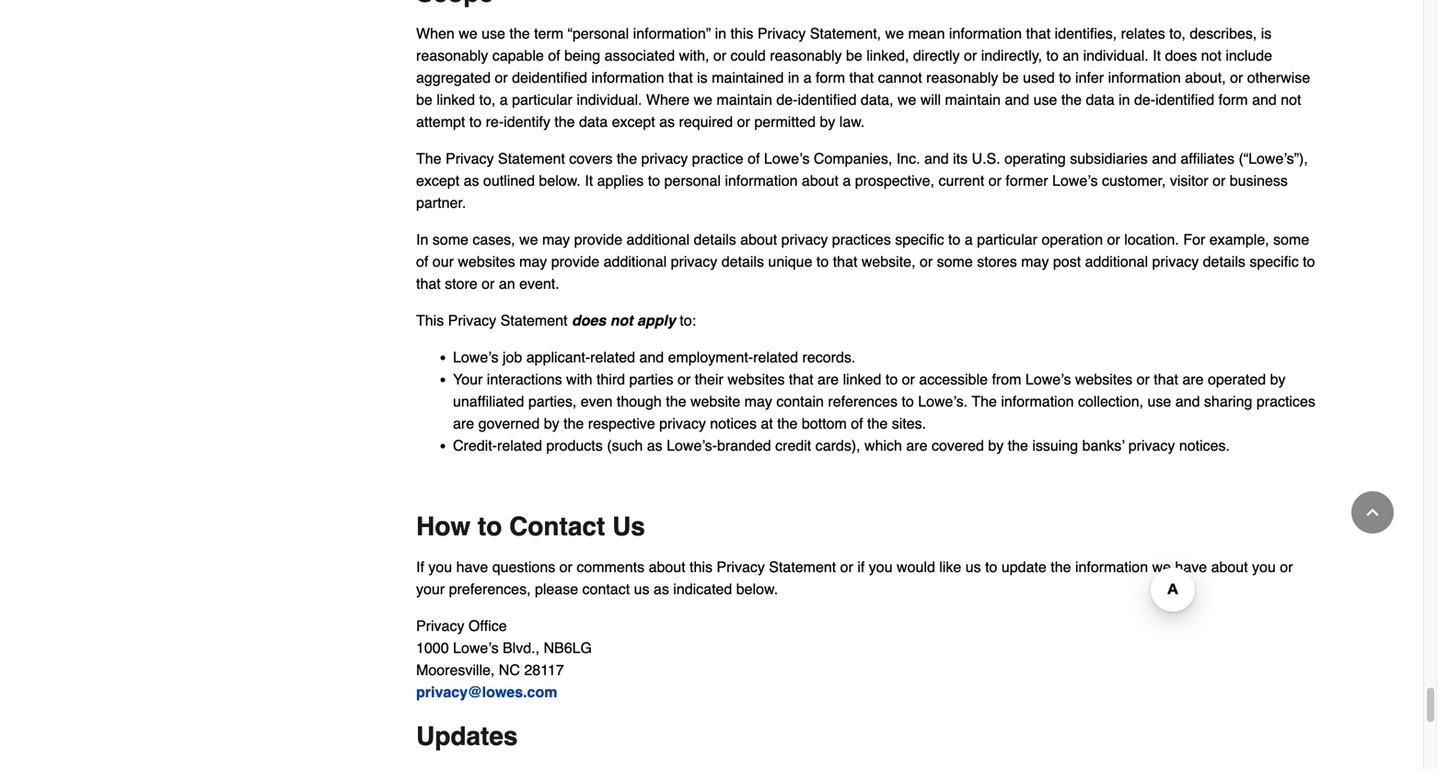 Task type: describe. For each thing, give the bounding box(es) containing it.
1 vertical spatial to,
[[479, 91, 496, 108]]

and up parties
[[640, 349, 664, 366]]

contain
[[777, 393, 824, 410]]

outlined
[[483, 172, 535, 189]]

the inside the privacy statement covers the privacy practice of lowe's companies, inc. and its u.s. operating subsidiaries and affiliates ("lowe's"), except as outlined below. it applies to personal information about a prospective, current or former lowe's customer, visitor or business partner.
[[416, 150, 442, 167]]

1 vertical spatial is
[[697, 69, 708, 86]]

mean
[[908, 25, 945, 42]]

practices inside in some cases, we may provide additional details about privacy practices specific to a particular operation or location. for example, some of our websites may provide additional privacy details unique to that website, or some stores may post additional privacy details specific to that store or an event.
[[832, 231, 891, 248]]

information"
[[633, 25, 711, 42]]

maintained
[[712, 69, 784, 86]]

required
[[679, 113, 733, 130]]

by right operated at the right
[[1271, 371, 1286, 388]]

how to contact us
[[416, 512, 645, 542]]

below. inside if you have questions or comments about this privacy statement or if you would like us to update the information we have about you or your preferences, please contact us as indicated below.
[[737, 581, 778, 598]]

an inside when we use the term "personal information" in this privacy statement, we mean information that identifies, relates to, describes, is reasonably capable of being associated with, or could reasonably be linked, directly or indirectly, to an individual. it does not include aggregated or deidentified information that is maintained in a form that cannot reasonably be used to infer information about, or otherwise be linked to, a particular individual. where we maintain de-identified data, we will maintain and use the data in de-identified form and not attempt to re-identify the data except as required or permitted by law.
[[1063, 47, 1079, 64]]

if
[[858, 559, 865, 576]]

1 vertical spatial individual.
[[577, 91, 642, 108]]

(such
[[607, 437, 643, 454]]

indicated
[[673, 581, 732, 598]]

would
[[897, 559, 936, 576]]

a up permitted
[[804, 69, 812, 86]]

1 vertical spatial form
[[1219, 91, 1248, 108]]

information inside if you have questions or comments about this privacy statement or if you would like us to update the information we have about you or your preferences, please contact us as indicated below.
[[1076, 559, 1149, 576]]

1 horizontal spatial use
[[1034, 91, 1058, 108]]

questions
[[492, 559, 556, 576]]

may inside lowe's job applicant-related and employment-related records. your interactions with third parties or their websites that are linked to or accessible from lowe's websites or that are operated by unaffiliated parties, even though the website may contain references to lowe's. the information collection, use and sharing practices are governed by the respective privacy notices at the bottom of the sites. credit-related products (such as lowe's-branded credit cards), which are covered by the issuing banks' privacy notices.
[[745, 393, 773, 410]]

privacy up the to:
[[671, 253, 718, 270]]

of inside in some cases, we may provide additional details about privacy practices specific to a particular operation or location. for example, some of our websites may provide additional privacy details unique to that website, or some stores may post additional privacy details specific to that store or an event.
[[416, 253, 429, 270]]

0 horizontal spatial form
[[816, 69, 845, 86]]

0 horizontal spatial reasonably
[[416, 47, 488, 64]]

are down records.
[[818, 371, 839, 388]]

permitted
[[755, 113, 816, 130]]

that up the data,
[[850, 69, 874, 86]]

1 vertical spatial in
[[788, 69, 800, 86]]

1000
[[416, 640, 449, 657]]

privacy@lowes.com link
[[416, 684, 558, 701]]

nc
[[499, 662, 520, 679]]

their
[[695, 371, 724, 388]]

even
[[581, 393, 613, 410]]

it inside the privacy statement covers the privacy practice of lowe's companies, inc. and its u.s. operating subsidiaries and affiliates ("lowe's"), except as outlined below. it applies to personal information about a prospective, current or former lowe's customer, visitor or business partner.
[[585, 172, 593, 189]]

update
[[1002, 559, 1047, 576]]

applies
[[597, 172, 644, 189]]

partner.
[[416, 194, 466, 211]]

practice
[[692, 150, 744, 167]]

we inside in some cases, we may provide additional details about privacy practices specific to a particular operation or location. for example, some of our websites may provide additional privacy details unique to that website, or some stores may post additional privacy details specific to that store or an event.
[[519, 231, 538, 248]]

lowe's up the your at the left
[[453, 349, 499, 366]]

third
[[597, 371, 625, 388]]

linked,
[[867, 47, 909, 64]]

data,
[[861, 91, 894, 108]]

and left sharing
[[1176, 393, 1200, 410]]

privacy down for
[[1153, 253, 1199, 270]]

that left operated at the right
[[1154, 371, 1179, 388]]

former
[[1006, 172, 1049, 189]]

0 horizontal spatial does
[[572, 312, 606, 329]]

the down parties
[[666, 393, 687, 410]]

website,
[[862, 253, 916, 270]]

0 horizontal spatial us
[[634, 581, 650, 598]]

the inside if you have questions or comments about this privacy statement or if you would like us to update the information we have about you or your preferences, please contact us as indicated below.
[[1051, 559, 1072, 576]]

2 you from the left
[[869, 559, 893, 576]]

as inside if you have questions or comments about this privacy statement or if you would like us to update the information we have about you or your preferences, please contact us as indicated below.
[[654, 581, 669, 598]]

unique
[[768, 253, 813, 270]]

and left its
[[925, 150, 949, 167]]

at
[[761, 415, 773, 432]]

that left website,
[[833, 253, 858, 270]]

subsidiaries
[[1070, 150, 1148, 167]]

the right identify
[[555, 113, 575, 130]]

job
[[503, 349, 522, 366]]

privacy right banks'
[[1129, 437, 1175, 454]]

1 horizontal spatial some
[[937, 253, 973, 270]]

0 vertical spatial is
[[1261, 25, 1272, 42]]

though
[[617, 393, 662, 410]]

products
[[546, 437, 603, 454]]

the down infer
[[1062, 91, 1082, 108]]

of inside the privacy statement covers the privacy practice of lowe's companies, inc. and its u.s. operating subsidiaries and affiliates ("lowe's"), except as outlined below. it applies to personal information about a prospective, current or former lowe's customer, visitor or business partner.
[[748, 150, 760, 167]]

updates
[[416, 722, 518, 752]]

companies,
[[814, 150, 893, 167]]

("lowe's"),
[[1239, 150, 1308, 167]]

that up where
[[669, 69, 693, 86]]

credit-
[[453, 437, 497, 454]]

by down parties,
[[544, 415, 560, 432]]

details down personal
[[694, 231, 737, 248]]

where
[[646, 91, 690, 108]]

in
[[416, 231, 429, 248]]

could
[[731, 47, 766, 64]]

lowe's right from
[[1026, 371, 1071, 388]]

u.s.
[[972, 150, 1001, 167]]

lowe's down subsidiaries
[[1053, 172, 1098, 189]]

if
[[416, 559, 424, 576]]

privacy down store
[[448, 312, 497, 329]]

respective
[[588, 415, 655, 432]]

privacy inside if you have questions or comments about this privacy statement or if you would like us to update the information we have about you or your preferences, please contact us as indicated below.
[[717, 559, 765, 576]]

of inside when we use the term "personal information" in this privacy statement, we mean information that identifies, relates to, describes, is reasonably capable of being associated with, or could reasonably be linked, directly or indirectly, to an individual. it does not include aggregated or deidentified information that is maintained in a form that cannot reasonably be used to infer information about, or otherwise be linked to, a particular individual. where we maintain de-identified data, we will maintain and use the data in de-identified form and not attempt to re-identify the data except as required or permitted by law.
[[548, 47, 560, 64]]

inc.
[[897, 150, 920, 167]]

1 horizontal spatial not
[[1202, 47, 1222, 64]]

that up indirectly,
[[1026, 25, 1051, 42]]

except inside the privacy statement covers the privacy practice of lowe's companies, inc. and its u.s. operating subsidiaries and affiliates ("lowe's"), except as outlined below. it applies to personal information about a prospective, current or former lowe's customer, visitor or business partner.
[[416, 172, 460, 189]]

the privacy statement covers the privacy practice of lowe's companies, inc. and its u.s. operating subsidiaries and affiliates ("lowe's"), except as outlined below. it applies to personal information about a prospective, current or former lowe's customer, visitor or business partner.
[[416, 150, 1308, 211]]

cases,
[[473, 231, 515, 248]]

and down otherwise
[[1253, 91, 1277, 108]]

prospective,
[[855, 172, 935, 189]]

when
[[416, 25, 455, 42]]

privacy up unique
[[782, 231, 828, 248]]

information down relates
[[1108, 69, 1181, 86]]

apply
[[637, 312, 676, 329]]

an inside in some cases, we may provide additional details about privacy practices specific to a particular operation or location. for example, some of our websites may provide additional privacy details unique to that website, or some stores may post additional privacy details specific to that store or an event.
[[499, 275, 515, 292]]

this inside when we use the term "personal information" in this privacy statement, we mean information that identifies, relates to, describes, is reasonably capable of being associated with, or could reasonably be linked, directly or indirectly, to an individual. it does not include aggregated or deidentified information that is maintained in a form that cannot reasonably be used to infer information about, or otherwise be linked to, a particular individual. where we maintain de-identified data, we will maintain and use the data in de-identified form and not attempt to re-identify the data except as required or permitted by law.
[[731, 25, 754, 42]]

details left unique
[[722, 253, 764, 270]]

accessible
[[919, 371, 988, 388]]

contact
[[509, 512, 605, 542]]

1 de- from the left
[[777, 91, 798, 108]]

to inside if you have questions or comments about this privacy statement or if you would like us to update the information we have about you or your preferences, please contact us as indicated below.
[[985, 559, 998, 576]]

operating
[[1005, 150, 1066, 167]]

otherwise
[[1248, 69, 1311, 86]]

0 vertical spatial individual.
[[1084, 47, 1149, 64]]

identify
[[504, 113, 551, 130]]

lowe's down permitted
[[764, 150, 810, 167]]

0 horizontal spatial some
[[433, 231, 469, 248]]

being
[[565, 47, 601, 64]]

0 vertical spatial data
[[1086, 91, 1115, 108]]

records.
[[803, 349, 856, 366]]

if you have questions or comments about this privacy statement or if you would like us to update the information we have about you or your preferences, please contact us as indicated below.
[[416, 559, 1293, 598]]

1 horizontal spatial websites
[[728, 371, 785, 388]]

post
[[1053, 253, 1081, 270]]

employment-
[[668, 349, 753, 366]]

banks'
[[1083, 437, 1125, 454]]

website
[[691, 393, 741, 410]]

us
[[613, 512, 645, 542]]

1 vertical spatial be
[[1003, 69, 1019, 86]]

when we use the term "personal information" in this privacy statement, we mean information that identifies, relates to, describes, is reasonably capable of being associated with, or could reasonably be linked, directly or indirectly, to an individual. it does not include aggregated or deidentified information that is maintained in a form that cannot reasonably be used to infer information about, or otherwise be linked to, a particular individual. where we maintain de-identified data, we will maintain and use the data in de-identified form and not attempt to re-identify the data except as required or permitted by law.
[[416, 25, 1311, 130]]

the up which
[[868, 415, 888, 432]]

statement inside if you have questions or comments about this privacy statement or if you would like us to update the information we have about you or your preferences, please contact us as indicated below.
[[769, 559, 836, 576]]

how
[[416, 512, 471, 542]]

personal
[[664, 172, 721, 189]]

are down sites.
[[907, 437, 928, 454]]

3 you from the left
[[1253, 559, 1276, 576]]

2 horizontal spatial some
[[1274, 231, 1310, 248]]

1 horizontal spatial reasonably
[[770, 47, 842, 64]]

your
[[453, 371, 483, 388]]

0 horizontal spatial specific
[[895, 231, 945, 248]]

additional down location.
[[1085, 253, 1149, 270]]

1 vertical spatial data
[[579, 113, 608, 130]]

1 have from the left
[[456, 559, 488, 576]]

as inside when we use the term "personal information" in this privacy statement, we mean information that identifies, relates to, describes, is reasonably capable of being associated with, or could reasonably be linked, directly or indirectly, to an individual. it does not include aggregated or deidentified information that is maintained in a form that cannot reasonably be used to infer information about, or otherwise be linked to, a particular individual. where we maintain de-identified data, we will maintain and use the data in de-identified form and not attempt to re-identify the data except as required or permitted by law.
[[660, 113, 675, 130]]

location.
[[1125, 231, 1180, 248]]

"personal
[[568, 25, 629, 42]]

your
[[416, 581, 445, 598]]

privacy inside the privacy statement covers the privacy practice of lowe's companies, inc. and its u.s. operating subsidiaries and affiliates ("lowe's"), except as outlined below. it applies to personal information about a prospective, current or former lowe's customer, visitor or business partner.
[[446, 150, 494, 167]]

are up credit-
[[453, 415, 474, 432]]

28117
[[524, 662, 564, 679]]

office
[[469, 618, 507, 635]]

2 de- from the left
[[1135, 91, 1156, 108]]

lowe's-
[[667, 437, 717, 454]]

2 horizontal spatial reasonably
[[927, 69, 999, 86]]

privacy inside when we use the term "personal information" in this privacy statement, we mean information that identifies, relates to, describes, is reasonably capable of being associated with, or could reasonably be linked, directly or indirectly, to an individual. it does not include aggregated or deidentified information that is maintained in a form that cannot reasonably be used to infer information about, or otherwise be linked to, a particular individual. where we maintain de-identified data, we will maintain and use the data in de-identified form and not attempt to re-identify the data except as required or permitted by law.
[[758, 25, 806, 42]]

interactions
[[487, 371, 562, 388]]

1 vertical spatial not
[[1281, 91, 1302, 108]]

business
[[1230, 172, 1288, 189]]

information inside the privacy statement covers the privacy practice of lowe's companies, inc. and its u.s. operating subsidiaries and affiliates ("lowe's"), except as outlined below. it applies to personal information about a prospective, current or former lowe's customer, visitor or business partner.
[[725, 172, 798, 189]]

blvd.,
[[503, 640, 540, 657]]



Task type: vqa. For each thing, say whether or not it's contained in the screenshot.
infer
yes



Task type: locate. For each thing, give the bounding box(es) containing it.
websites down cases,
[[458, 253, 515, 270]]

to inside the privacy statement covers the privacy practice of lowe's companies, inc. and its u.s. operating subsidiaries and affiliates ("lowe's"), except as outlined below. it applies to personal information about a prospective, current or former lowe's customer, visitor or business partner.
[[648, 172, 660, 189]]

to, right relates
[[1170, 25, 1186, 42]]

specific
[[895, 231, 945, 248], [1250, 253, 1299, 270]]

0 vertical spatial particular
[[512, 91, 573, 108]]

parties
[[629, 371, 674, 388]]

it down relates
[[1153, 47, 1161, 64]]

statement
[[498, 150, 565, 167], [501, 312, 568, 329], [769, 559, 836, 576]]

specific up website,
[[895, 231, 945, 248]]

0 vertical spatial be
[[846, 47, 863, 64]]

1 vertical spatial provide
[[551, 253, 600, 270]]

0 vertical spatial does
[[1165, 47, 1197, 64]]

1 vertical spatial does
[[572, 312, 606, 329]]

information up indirectly,
[[949, 25, 1022, 42]]

related down "governed"
[[497, 437, 542, 454]]

privacy inside the privacy statement covers the privacy practice of lowe's companies, inc. and its u.s. operating subsidiaries and affiliates ("lowe's"), except as outlined below. it applies to personal information about a prospective, current or former lowe's customer, visitor or business partner.
[[641, 150, 688, 167]]

0 vertical spatial practices
[[832, 231, 891, 248]]

event.
[[519, 275, 560, 292]]

as inside the privacy statement covers the privacy practice of lowe's companies, inc. and its u.s. operating subsidiaries and affiliates ("lowe's"), except as outlined below. it applies to personal information about a prospective, current or former lowe's customer, visitor or business partner.
[[464, 172, 479, 189]]

particular inside when we use the term "personal information" in this privacy statement, we mean information that identifies, relates to, describes, is reasonably capable of being associated with, or could reasonably be linked, directly or indirectly, to an individual. it does not include aggregated or deidentified information that is maintained in a form that cannot reasonably be used to infer information about, or otherwise be linked to, a particular individual. where we maintain de-identified data, we will maintain and use the data in de-identified form and not attempt to re-identify the data except as required or permitted by law.
[[512, 91, 573, 108]]

that down our
[[416, 275, 441, 292]]

privacy up lowe's-
[[660, 415, 706, 432]]

2 vertical spatial be
[[416, 91, 433, 108]]

1 horizontal spatial to,
[[1170, 25, 1186, 42]]

contact
[[583, 581, 630, 598]]

1 horizontal spatial data
[[1086, 91, 1115, 108]]

0 vertical spatial the
[[416, 150, 442, 167]]

below.
[[539, 172, 581, 189], [737, 581, 778, 598]]

is down with,
[[697, 69, 708, 86]]

1 horizontal spatial you
[[869, 559, 893, 576]]

de-
[[777, 91, 798, 108], [1135, 91, 1156, 108]]

about inside in some cases, we may provide additional details about privacy practices specific to a particular operation or location. for example, some of our websites may provide additional privacy details unique to that website, or some stores may post additional privacy details specific to that store or an event.
[[741, 231, 777, 248]]

lowe's down office
[[453, 640, 499, 657]]

about inside the privacy statement covers the privacy practice of lowe's companies, inc. and its u.s. operating subsidiaries and affiliates ("lowe's"), except as outlined below. it applies to personal information about a prospective, current or former lowe's customer, visitor or business partner.
[[802, 172, 839, 189]]

1 vertical spatial statement
[[501, 312, 568, 329]]

provide down applies
[[574, 231, 623, 248]]

0 horizontal spatial particular
[[512, 91, 573, 108]]

identified down about,
[[1156, 91, 1215, 108]]

privacy inside privacy office 1000 lowe's blvd., nb6lg mooresville, nc 28117 privacy@lowes.com
[[416, 618, 465, 635]]

which
[[865, 437, 902, 454]]

relates
[[1121, 25, 1166, 42]]

notices.
[[1180, 437, 1230, 454]]

0 horizontal spatial not
[[610, 312, 633, 329]]

1 identified from the left
[[798, 91, 857, 108]]

2 horizontal spatial you
[[1253, 559, 1276, 576]]

1 horizontal spatial is
[[1261, 25, 1272, 42]]

linked inside when we use the term "personal information" in this privacy statement, we mean information that identifies, relates to, describes, is reasonably capable of being associated with, or could reasonably be linked, directly or indirectly, to an individual. it does not include aggregated or deidentified information that is maintained in a form that cannot reasonably be used to infer information about, or otherwise be linked to, a particular individual. where we maintain de-identified data, we will maintain and use the data in de-identified form and not attempt to re-identify the data except as required or permitted by law.
[[437, 91, 475, 108]]

2 identified from the left
[[1156, 91, 1215, 108]]

to
[[1047, 47, 1059, 64], [1059, 69, 1072, 86], [470, 113, 482, 130], [648, 172, 660, 189], [949, 231, 961, 248], [817, 253, 829, 270], [1303, 253, 1316, 270], [886, 371, 898, 388], [902, 393, 914, 410], [478, 512, 502, 542], [985, 559, 998, 576]]

statement up outlined
[[498, 150, 565, 167]]

1 horizontal spatial maintain
[[945, 91, 1001, 108]]

0 horizontal spatial to,
[[479, 91, 496, 108]]

stores
[[977, 253, 1017, 270]]

statement for does
[[501, 312, 568, 329]]

1 horizontal spatial particular
[[977, 231, 1038, 248]]

in up permitted
[[788, 69, 800, 86]]

it inside when we use the term "personal information" in this privacy statement, we mean information that identifies, relates to, describes, is reasonably capable of being associated with, or could reasonably be linked, directly or indirectly, to an individual. it does not include aggregated or deidentified information that is maintained in a form that cannot reasonably be used to infer information about, or otherwise be linked to, a particular individual. where we maintain de-identified data, we will maintain and use the data in de-identified form and not attempt to re-identify the data except as required or permitted by law.
[[1153, 47, 1161, 64]]

0 horizontal spatial the
[[416, 150, 442, 167]]

de- down relates
[[1135, 91, 1156, 108]]

particular down deidentified
[[512, 91, 573, 108]]

bottom
[[802, 415, 847, 432]]

0 horizontal spatial have
[[456, 559, 488, 576]]

use inside lowe's job applicant-related and employment-related records. your interactions with third parties or their websites that are linked to or accessible from lowe's websites or that are operated by unaffiliated parties, even though the website may contain references to lowe's. the information collection, use and sharing practices are governed by the respective privacy notices at the bottom of the sites. credit-related products (such as lowe's-branded credit cards), which are covered by the issuing banks' privacy notices.
[[1148, 393, 1172, 410]]

affiliates
[[1181, 150, 1235, 167]]

chevron up image
[[1364, 504, 1382, 522]]

not up about,
[[1202, 47, 1222, 64]]

details
[[694, 231, 737, 248], [722, 253, 764, 270], [1203, 253, 1246, 270]]

sites.
[[892, 415, 927, 432]]

the down attempt
[[416, 150, 442, 167]]

provide
[[574, 231, 623, 248], [551, 253, 600, 270]]

0 horizontal spatial below.
[[539, 172, 581, 189]]

a inside the privacy statement covers the privacy practice of lowe's companies, inc. and its u.s. operating subsidiaries and affiliates ("lowe's"), except as outlined below. it applies to personal information about a prospective, current or former lowe's customer, visitor or business partner.
[[843, 172, 851, 189]]

this inside if you have questions or comments about this privacy statement or if you would like us to update the information we have about you or your preferences, please contact us as indicated below.
[[690, 559, 713, 576]]

websites inside in some cases, we may provide additional details about privacy practices specific to a particular operation or location. for example, some of our websites may provide additional privacy details unique to that website, or some stores may post additional privacy details specific to that store or an event.
[[458, 253, 515, 270]]

us right like
[[966, 559, 981, 576]]

maintain right will
[[945, 91, 1001, 108]]

have
[[456, 559, 488, 576], [1176, 559, 1207, 576]]

1 horizontal spatial specific
[[1250, 253, 1299, 270]]

a down current
[[965, 231, 973, 248]]

except inside when we use the term "personal information" in this privacy statement, we mean information that identifies, relates to, describes, is reasonably capable of being associated with, or could reasonably be linked, directly or indirectly, to an individual. it does not include aggregated or deidentified information that is maintained in a form that cannot reasonably be used to infer information about, or otherwise be linked to, a particular individual. where we maintain de-identified data, we will maintain and use the data in de-identified form and not attempt to re-identify the data except as required or permitted by law.
[[612, 113, 655, 130]]

0 horizontal spatial except
[[416, 172, 460, 189]]

information
[[949, 25, 1022, 42], [592, 69, 664, 86], [1108, 69, 1181, 86], [725, 172, 798, 189], [1001, 393, 1074, 410], [1076, 559, 1149, 576]]

related up "third"
[[590, 349, 636, 366]]

0 vertical spatial below.
[[539, 172, 581, 189]]

that up the 'contain'
[[789, 371, 814, 388]]

except
[[612, 113, 655, 130], [416, 172, 460, 189]]

in
[[715, 25, 727, 42], [788, 69, 800, 86], [1119, 91, 1131, 108]]

by left law.
[[820, 113, 836, 130]]

privacy
[[758, 25, 806, 42], [446, 150, 494, 167], [448, 312, 497, 329], [717, 559, 765, 576], [416, 618, 465, 635]]

does inside when we use the term "personal information" in this privacy statement, we mean information that identifies, relates to, describes, is reasonably capable of being associated with, or could reasonably be linked, directly or indirectly, to an individual. it does not include aggregated or deidentified information that is maintained in a form that cannot reasonably be used to infer information about, or otherwise be linked to, a particular individual. where we maintain de-identified data, we will maintain and use the data in de-identified form and not attempt to re-identify the data except as required or permitted by law.
[[1165, 47, 1197, 64]]

0 vertical spatial us
[[966, 559, 981, 576]]

1 vertical spatial specific
[[1250, 253, 1299, 270]]

privacy up personal
[[641, 150, 688, 167]]

individual. down being
[[577, 91, 642, 108]]

0 vertical spatial use
[[482, 25, 506, 42]]

indirectly,
[[981, 47, 1043, 64]]

we inside if you have questions or comments about this privacy statement or if you would like us to update the information we have about you or your preferences, please contact us as indicated below.
[[1153, 559, 1171, 576]]

2 have from the left
[[1176, 559, 1207, 576]]

not down otherwise
[[1281, 91, 1302, 108]]

the right "at"
[[777, 415, 798, 432]]

related
[[590, 349, 636, 366], [753, 349, 799, 366], [497, 437, 542, 454]]

1 horizontal spatial an
[[1063, 47, 1079, 64]]

statement left if
[[769, 559, 836, 576]]

re-
[[486, 113, 504, 130]]

1 vertical spatial practices
[[1257, 393, 1316, 410]]

identifies,
[[1055, 25, 1117, 42]]

1 horizontal spatial related
[[590, 349, 636, 366]]

0 horizontal spatial be
[[416, 91, 433, 108]]

information right update
[[1076, 559, 1149, 576]]

0 horizontal spatial websites
[[458, 253, 515, 270]]

1 vertical spatial particular
[[977, 231, 1038, 248]]

is
[[1261, 25, 1272, 42], [697, 69, 708, 86]]

0 vertical spatial this
[[731, 25, 754, 42]]

0 horizontal spatial is
[[697, 69, 708, 86]]

practices up website,
[[832, 231, 891, 248]]

0 horizontal spatial an
[[499, 275, 515, 292]]

of up deidentified
[[548, 47, 560, 64]]

additional up apply
[[604, 253, 667, 270]]

scroll to top element
[[1352, 492, 1394, 534]]

websites up collection,
[[1076, 371, 1133, 388]]

linked
[[437, 91, 475, 108], [843, 371, 882, 388]]

as inside lowe's job applicant-related and employment-related records. your interactions with third parties or their websites that are linked to or accessible from lowe's websites or that are operated by unaffiliated parties, even though the website may contain references to lowe's. the information collection, use and sharing practices are governed by the respective privacy notices at the bottom of the sites. credit-related products (such as lowe's-branded credit cards), which are covered by the issuing banks' privacy notices.
[[647, 437, 663, 454]]

comments
[[577, 559, 645, 576]]

of right practice
[[748, 150, 760, 167]]

0 horizontal spatial related
[[497, 437, 542, 454]]

websites
[[458, 253, 515, 270], [728, 371, 785, 388], [1076, 371, 1133, 388]]

covers
[[569, 150, 613, 167]]

1 vertical spatial except
[[416, 172, 460, 189]]

sharing
[[1205, 393, 1253, 410]]

0 vertical spatial to,
[[1170, 25, 1186, 42]]

0 horizontal spatial maintain
[[717, 91, 773, 108]]

to, up re-
[[479, 91, 496, 108]]

0 horizontal spatial you
[[429, 559, 452, 576]]

2 maintain from the left
[[945, 91, 1001, 108]]

some right example,
[[1274, 231, 1310, 248]]

1 you from the left
[[429, 559, 452, 576]]

law.
[[840, 113, 865, 130]]

use right collection,
[[1148, 393, 1172, 410]]

use down used
[[1034, 91, 1058, 108]]

not left apply
[[610, 312, 633, 329]]

below. inside the privacy statement covers the privacy practice of lowe's companies, inc. and its u.s. operating subsidiaries and affiliates ("lowe's"), except as outlined below. it applies to personal information about a prospective, current or former lowe's customer, visitor or business partner.
[[539, 172, 581, 189]]

the down from
[[972, 393, 997, 410]]

in some cases, we may provide additional details about privacy practices specific to a particular operation or location. for example, some of our websites may provide additional privacy details unique to that website, or some stores may post additional privacy details specific to that store or an event.
[[416, 231, 1316, 292]]

1 horizontal spatial be
[[846, 47, 863, 64]]

branded
[[717, 437, 771, 454]]

of down references
[[851, 415, 863, 432]]

0 horizontal spatial this
[[690, 559, 713, 576]]

of inside lowe's job applicant-related and employment-related records. your interactions with third parties or their websites that are linked to or accessible from lowe's websites or that are operated by unaffiliated parties, even though the website may contain references to lowe's. the information collection, use and sharing practices are governed by the respective privacy notices at the bottom of the sites. credit-related products (such as lowe's-branded credit cards), which are covered by the issuing banks' privacy notices.
[[851, 415, 863, 432]]

a down companies,
[[843, 172, 851, 189]]

privacy up could
[[758, 25, 806, 42]]

current
[[939, 172, 985, 189]]

the inside the privacy statement covers the privacy practice of lowe's companies, inc. and its u.s. operating subsidiaries and affiliates ("lowe's"), except as outlined below. it applies to personal information about a prospective, current or former lowe's customer, visitor or business partner.
[[617, 150, 637, 167]]

1 horizontal spatial below.
[[737, 581, 778, 598]]

in right information"
[[715, 25, 727, 42]]

1 horizontal spatial identified
[[1156, 91, 1215, 108]]

that
[[1026, 25, 1051, 42], [669, 69, 693, 86], [850, 69, 874, 86], [833, 253, 858, 270], [416, 275, 441, 292], [789, 371, 814, 388], [1154, 371, 1179, 388]]

0 horizontal spatial use
[[482, 25, 506, 42]]

particular up stores
[[977, 231, 1038, 248]]

form down statement,
[[816, 69, 845, 86]]

1 vertical spatial use
[[1034, 91, 1058, 108]]

below. right indicated
[[737, 581, 778, 598]]

lowe's.
[[918, 393, 968, 410]]

and up the visitor
[[1152, 150, 1177, 167]]

the up products
[[564, 415, 584, 432]]

about
[[802, 172, 839, 189], [741, 231, 777, 248], [649, 559, 686, 576], [1212, 559, 1248, 576]]

reasonably up aggregated
[[416, 47, 488, 64]]

1 horizontal spatial it
[[1153, 47, 1161, 64]]

0 vertical spatial linked
[[437, 91, 475, 108]]

information down associated
[[592, 69, 664, 86]]

0 vertical spatial form
[[816, 69, 845, 86]]

some
[[433, 231, 469, 248], [1274, 231, 1310, 248], [937, 253, 973, 270]]

attempt
[[416, 113, 465, 130]]

parties,
[[528, 393, 577, 410]]

1 vertical spatial an
[[499, 275, 515, 292]]

a up re-
[[500, 91, 508, 108]]

aggregated
[[416, 69, 491, 86]]

the inside lowe's job applicant-related and employment-related records. your interactions with third parties or their websites that are linked to or accessible from lowe's websites or that are operated by unaffiliated parties, even though the website may contain references to lowe's. the information collection, use and sharing practices are governed by the respective privacy notices at the bottom of the sites. credit-related products (such as lowe's-branded credit cards), which are covered by the issuing banks' privacy notices.
[[972, 393, 997, 410]]

a inside in some cases, we may provide additional details about privacy practices specific to a particular operation or location. for example, some of our websites may provide additional privacy details unique to that website, or some stores may post additional privacy details specific to that store or an event.
[[965, 231, 973, 248]]

0 horizontal spatial individual.
[[577, 91, 642, 108]]

from
[[992, 371, 1022, 388]]

linked up references
[[843, 371, 882, 388]]

the up capable
[[510, 25, 530, 42]]

1 vertical spatial the
[[972, 393, 997, 410]]

1 horizontal spatial does
[[1165, 47, 1197, 64]]

statement inside the privacy statement covers the privacy practice of lowe's companies, inc. and its u.s. operating subsidiaries and affiliates ("lowe's"), except as outlined below. it applies to personal information about a prospective, current or former lowe's customer, visitor or business partner.
[[498, 150, 565, 167]]

of
[[548, 47, 560, 64], [748, 150, 760, 167], [416, 253, 429, 270], [851, 415, 863, 432]]

0 vertical spatial it
[[1153, 47, 1161, 64]]

reasonably
[[416, 47, 488, 64], [770, 47, 842, 64], [927, 69, 999, 86]]

0 horizontal spatial identified
[[798, 91, 857, 108]]

are left operated at the right
[[1183, 371, 1204, 388]]

directly
[[913, 47, 960, 64]]

2 horizontal spatial in
[[1119, 91, 1131, 108]]

particular inside in some cases, we may provide additional details about privacy practices specific to a particular operation or location. for example, some of our websites may provide additional privacy details unique to that website, or some stores may post additional privacy details specific to that store or an event.
[[977, 231, 1038, 248]]

0 vertical spatial except
[[612, 113, 655, 130]]

1 horizontal spatial except
[[612, 113, 655, 130]]

in up subsidiaries
[[1119, 91, 1131, 108]]

2 horizontal spatial websites
[[1076, 371, 1133, 388]]

1 vertical spatial linked
[[843, 371, 882, 388]]

particular
[[512, 91, 573, 108], [977, 231, 1038, 248]]

1 vertical spatial this
[[690, 559, 713, 576]]

below. down covers
[[539, 172, 581, 189]]

2 horizontal spatial related
[[753, 349, 799, 366]]

form
[[816, 69, 845, 86], [1219, 91, 1248, 108]]

lowe's job applicant-related and employment-related records. your interactions with third parties or their websites that are linked to or accessible from lowe's websites or that are operated by unaffiliated parties, even though the website may contain references to lowe's. the information collection, use and sharing practices are governed by the respective privacy notices at the bottom of the sites. credit-related products (such as lowe's-branded credit cards), which are covered by the issuing banks' privacy notices.
[[453, 349, 1316, 454]]

0 vertical spatial in
[[715, 25, 727, 42]]

related up the 'contain'
[[753, 349, 799, 366]]

2 vertical spatial in
[[1119, 91, 1131, 108]]

with,
[[679, 47, 710, 64]]

privacy@lowes.com
[[416, 684, 558, 701]]

by right covered
[[988, 437, 1004, 454]]

privacy down re-
[[446, 150, 494, 167]]

statement down event.
[[501, 312, 568, 329]]

information inside lowe's job applicant-related and employment-related records. your interactions with third parties or their websites that are linked to or accessible from lowe's websites or that are operated by unaffiliated parties, even though the website may contain references to lowe's. the information collection, use and sharing practices are governed by the respective privacy notices at the bottom of the sites. credit-related products (such as lowe's-branded credit cards), which are covered by the issuing banks' privacy notices.
[[1001, 393, 1074, 410]]

1 vertical spatial us
[[634, 581, 650, 598]]

the left 'issuing' at the right of page
[[1008, 437, 1029, 454]]

unaffiliated
[[453, 393, 524, 410]]

data up covers
[[579, 113, 608, 130]]

capable
[[492, 47, 544, 64]]

2 horizontal spatial use
[[1148, 393, 1172, 410]]

1 horizontal spatial us
[[966, 559, 981, 576]]

the right update
[[1051, 559, 1072, 576]]

details down example,
[[1203, 253, 1246, 270]]

additional down personal
[[627, 231, 690, 248]]

reasonably down directly
[[927, 69, 999, 86]]

our
[[433, 253, 454, 270]]

1 horizontal spatial the
[[972, 393, 997, 410]]

privacy up 1000
[[416, 618, 465, 635]]

0 vertical spatial an
[[1063, 47, 1079, 64]]

1 horizontal spatial de-
[[1135, 91, 1156, 108]]

1 vertical spatial below.
[[737, 581, 778, 598]]

as up partner.
[[464, 172, 479, 189]]

linked down aggregated
[[437, 91, 475, 108]]

does
[[1165, 47, 1197, 64], [572, 312, 606, 329]]

2 vertical spatial not
[[610, 312, 633, 329]]

except up partner.
[[416, 172, 460, 189]]

practices inside lowe's job applicant-related and employment-related records. your interactions with third parties or their websites that are linked to or accessible from lowe's websites or that are operated by unaffiliated parties, even though the website may contain references to lowe's. the information collection, use and sharing practices are governed by the respective privacy notices at the bottom of the sites. credit-related products (such as lowe's-branded credit cards), which are covered by the issuing banks' privacy notices.
[[1257, 393, 1316, 410]]

linked inside lowe's job applicant-related and employment-related records. your interactions with third parties or their websites that are linked to or accessible from lowe's websites or that are operated by unaffiliated parties, even though the website may contain references to lowe's. the information collection, use and sharing practices are governed by the respective privacy notices at the bottom of the sites. credit-related products (such as lowe's-branded credit cards), which are covered by the issuing banks' privacy notices.
[[843, 371, 882, 388]]

does up applicant-
[[572, 312, 606, 329]]

deidentified
[[512, 69, 587, 86]]

by inside when we use the term "personal information" in this privacy statement, we mean information that identifies, relates to, describes, is reasonably capable of being associated with, or could reasonably be linked, directly or indirectly, to an individual. it does not include aggregated or deidentified information that is maintained in a form that cannot reasonably be used to infer information about, or otherwise be linked to, a particular individual. where we maintain de-identified data, we will maintain and use the data in de-identified form and not attempt to re-identify the data except as required or permitted by law.
[[820, 113, 836, 130]]

credit
[[776, 437, 812, 454]]

1 horizontal spatial individual.
[[1084, 47, 1149, 64]]

2 vertical spatial statement
[[769, 559, 836, 576]]

this up could
[[731, 25, 754, 42]]

it down covers
[[585, 172, 593, 189]]

this
[[416, 312, 444, 329]]

0 horizontal spatial in
[[715, 25, 727, 42]]

de- up permitted
[[777, 91, 798, 108]]

statement for covers
[[498, 150, 565, 167]]

and down used
[[1005, 91, 1030, 108]]

are
[[818, 371, 839, 388], [1183, 371, 1204, 388], [453, 415, 474, 432], [907, 437, 928, 454]]

additional
[[627, 231, 690, 248], [604, 253, 667, 270], [1085, 253, 1149, 270]]

0 vertical spatial provide
[[574, 231, 623, 248]]

cannot
[[878, 69, 922, 86]]

maintain down maintained
[[717, 91, 773, 108]]

term
[[534, 25, 564, 42]]

be down indirectly,
[[1003, 69, 1019, 86]]

0 horizontal spatial data
[[579, 113, 608, 130]]

use up capable
[[482, 25, 506, 42]]

lowe's inside privacy office 1000 lowe's blvd., nb6lg mooresville, nc 28117 privacy@lowes.com
[[453, 640, 499, 657]]

about,
[[1185, 69, 1226, 86]]

1 maintain from the left
[[717, 91, 773, 108]]

with
[[566, 371, 593, 388]]

us
[[966, 559, 981, 576], [634, 581, 650, 598]]

issuing
[[1033, 437, 1079, 454]]

0 vertical spatial specific
[[895, 231, 945, 248]]

collection,
[[1078, 393, 1144, 410]]

some up our
[[433, 231, 469, 248]]

describes,
[[1190, 25, 1257, 42]]

will
[[921, 91, 941, 108]]

as down where
[[660, 113, 675, 130]]



